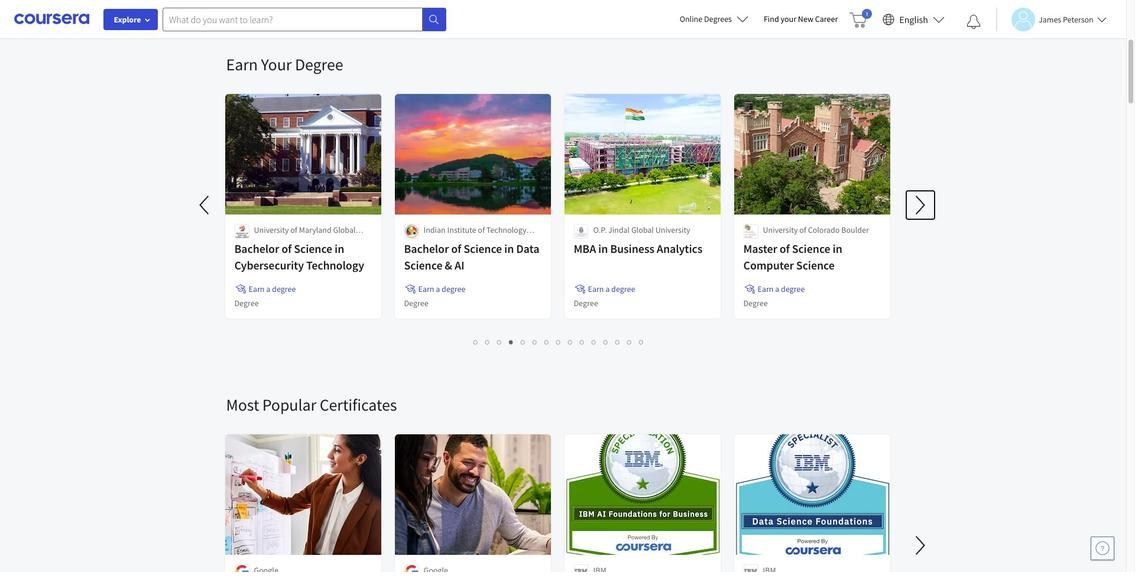 Task type: locate. For each thing, give the bounding box(es) containing it.
degree for bachelor of science in data science & ai
[[442, 284, 466, 295]]

0 vertical spatial list
[[226, 2, 900, 15]]

0 horizontal spatial technology
[[306, 258, 364, 273]]

of left the colorado on the right of page
[[800, 225, 807, 235]]

science
[[294, 241, 332, 256], [464, 241, 502, 256], [792, 241, 831, 256], [404, 258, 443, 273], [796, 258, 835, 273]]

&
[[445, 258, 452, 273]]

bachelor inside bachelor of science in cybersecurity technology
[[234, 241, 279, 256]]

university up the campus
[[254, 225, 289, 235]]

earn down cybersecurity
[[249, 284, 265, 295]]

4 degree from the left
[[781, 284, 805, 295]]

earn your degree carousel element
[[191, 18, 935, 359]]

degree
[[272, 284, 296, 295], [442, 284, 466, 295], [612, 284, 635, 295], [781, 284, 805, 295]]

mba
[[574, 241, 596, 256]]

find your new career link
[[758, 12, 844, 27]]

of inside 'master of science in computer science'
[[780, 241, 790, 256]]

bachelor down indian
[[404, 241, 449, 256]]

earn down guwahati on the top of page
[[418, 284, 434, 295]]

guwahati
[[424, 237, 457, 247]]

2 global from the left
[[632, 225, 654, 235]]

of for computer
[[780, 241, 790, 256]]

o.p.
[[593, 225, 607, 235]]

3 a from the left
[[606, 284, 610, 295]]

None search field
[[163, 7, 446, 31]]

in inside bachelor of science in data science & ai
[[504, 241, 514, 256]]

0 horizontal spatial global
[[333, 225, 356, 235]]

bachelor
[[234, 241, 279, 256], [404, 241, 449, 256]]

technology down maryland
[[306, 258, 364, 273]]

1 bachelor from the left
[[234, 241, 279, 256]]

0 vertical spatial technology
[[487, 225, 527, 235]]

9
[[568, 336, 573, 348]]

of inside university of maryland global campus
[[290, 225, 297, 235]]

11 button
[[588, 335, 601, 349]]

institute
[[447, 225, 476, 235]]

degree for master of science in computer science
[[781, 284, 805, 295]]

of up cybersecurity
[[282, 241, 292, 256]]

in inside bachelor of science in cybersecurity technology
[[335, 241, 344, 256]]

a down computer at right top
[[775, 284, 780, 295]]

a
[[266, 284, 270, 295], [436, 284, 440, 295], [606, 284, 610, 295], [775, 284, 780, 295]]

2 a from the left
[[436, 284, 440, 295]]

previous slide image
[[191, 191, 219, 219]]

8 button
[[553, 335, 565, 349]]

2 bachelor from the left
[[404, 241, 449, 256]]

science inside bachelor of science in cybersecurity technology
[[294, 241, 332, 256]]

earn a degree down business
[[588, 284, 635, 295]]

bachelor of science in data science & ai
[[404, 241, 540, 273]]

2 in from the left
[[504, 241, 514, 256]]

1 vertical spatial technology
[[306, 258, 364, 273]]

1 a from the left
[[266, 284, 270, 295]]

online
[[680, 14, 703, 24]]

1 button
[[470, 335, 482, 349]]

earn a degree for master of science in computer science
[[758, 284, 805, 295]]

in inside 'master of science in computer science'
[[833, 241, 843, 256]]

earn for bachelor of science in data science & ai
[[418, 284, 434, 295]]

bachelor inside bachelor of science in data science & ai
[[404, 241, 449, 256]]

3 degree from the left
[[612, 284, 635, 295]]

earn a degree for mba in business analytics
[[588, 284, 635, 295]]

1 earn a degree from the left
[[249, 284, 296, 295]]

science for data
[[464, 241, 502, 256]]

indian
[[424, 225, 446, 235]]

degree for mba in business analytics
[[612, 284, 635, 295]]

degree
[[295, 54, 343, 75], [234, 298, 259, 309], [404, 298, 428, 309], [574, 298, 598, 309], [744, 298, 768, 309]]

university of maryland global campus image
[[234, 224, 249, 239]]

business
[[610, 241, 655, 256]]

1 in from the left
[[335, 241, 344, 256]]

1 horizontal spatial global
[[632, 225, 654, 235]]

technology inside indian institute of technology guwahati
[[487, 225, 527, 235]]

earn down computer at right top
[[758, 284, 774, 295]]

2 earn a degree from the left
[[418, 284, 466, 295]]

earn for bachelor of science in cybersecurity technology
[[249, 284, 265, 295]]

university
[[254, 225, 289, 235], [656, 225, 691, 235], [763, 225, 798, 235]]

of inside bachelor of science in cybersecurity technology
[[282, 241, 292, 256]]

1 horizontal spatial technology
[[487, 225, 527, 235]]

2 list from the top
[[226, 335, 891, 349]]

bachelor for bachelor of science in cybersecurity technology
[[234, 241, 279, 256]]

1 global from the left
[[333, 225, 356, 235]]

your
[[781, 14, 797, 24]]

4 in from the left
[[833, 241, 843, 256]]

new
[[798, 14, 814, 24]]

14
[[627, 336, 637, 348]]

in
[[335, 241, 344, 256], [504, 241, 514, 256], [599, 241, 608, 256], [833, 241, 843, 256]]

15 button
[[636, 335, 649, 349]]

earn a degree down cybersecurity
[[249, 284, 296, 295]]

degree for mba in business analytics
[[574, 298, 598, 309]]

of right institute
[[478, 225, 485, 235]]

4 earn a degree from the left
[[758, 284, 805, 295]]

4 a from the left
[[775, 284, 780, 295]]

earn a degree down computer at right top
[[758, 284, 805, 295]]

next slide image
[[906, 191, 935, 219]]

1 horizontal spatial bachelor
[[404, 241, 449, 256]]

1 university from the left
[[254, 225, 289, 235]]

2 horizontal spatial university
[[763, 225, 798, 235]]

university up master
[[763, 225, 798, 235]]

ai
[[455, 258, 465, 273]]

show notifications image
[[967, 15, 981, 29]]

james peterson button
[[996, 7, 1107, 31]]

of
[[290, 225, 297, 235], [478, 225, 485, 235], [800, 225, 807, 235], [282, 241, 292, 256], [451, 241, 461, 256], [780, 241, 790, 256]]

global up mba in business analytics
[[632, 225, 654, 235]]

most popular certificates carousel element
[[220, 359, 1135, 572]]

of up computer at right top
[[780, 241, 790, 256]]

9 button
[[565, 335, 577, 349]]

boulder
[[842, 225, 869, 235]]

bachelor up cybersecurity
[[234, 241, 279, 256]]

earn
[[226, 54, 258, 75], [249, 284, 265, 295], [418, 284, 434, 295], [588, 284, 604, 295], [758, 284, 774, 295]]

1 vertical spatial list
[[226, 335, 891, 349]]

degree down cybersecurity
[[272, 284, 296, 295]]

10 11 12 13 14 15
[[580, 336, 649, 348]]

a down bachelor of science in data science & ai
[[436, 284, 440, 295]]

15
[[639, 336, 649, 348]]

of inside bachelor of science in data science & ai
[[451, 241, 461, 256]]

earn a degree
[[249, 284, 296, 295], [418, 284, 466, 295], [588, 284, 635, 295], [758, 284, 805, 295]]

8
[[556, 336, 561, 348]]

of inside indian institute of technology guwahati
[[478, 225, 485, 235]]

analytics
[[657, 241, 703, 256]]

a for master of science in computer science
[[775, 284, 780, 295]]

global
[[333, 225, 356, 235], [632, 225, 654, 235]]

1 horizontal spatial university
[[656, 225, 691, 235]]

a down cybersecurity
[[266, 284, 270, 295]]

technology
[[487, 225, 527, 235], [306, 258, 364, 273]]

peterson
[[1063, 14, 1094, 25]]

7 button
[[541, 335, 553, 349]]

university up 'analytics'
[[656, 225, 691, 235]]

university inside university of maryland global campus
[[254, 225, 289, 235]]

12
[[604, 336, 613, 348]]

degree down business
[[612, 284, 635, 295]]

0 horizontal spatial university
[[254, 225, 289, 235]]

computer
[[744, 258, 794, 273]]

list
[[226, 2, 900, 15], [226, 335, 891, 349]]

certificates
[[320, 394, 397, 416]]

degree down the &
[[442, 284, 466, 295]]

of for data
[[451, 241, 461, 256]]

in for cybersecurity
[[335, 241, 344, 256]]

global right maryland
[[333, 225, 356, 235]]

list containing 1
[[226, 335, 891, 349]]

of up the ai on the left top
[[451, 241, 461, 256]]

11
[[592, 336, 601, 348]]

english
[[900, 13, 928, 25]]

a for mba in business analytics
[[606, 284, 610, 295]]

degrees
[[704, 14, 732, 24]]

0 horizontal spatial bachelor
[[234, 241, 279, 256]]

shopping cart: 1 item image
[[850, 9, 872, 28]]

of left maryland
[[290, 225, 297, 235]]

3 university from the left
[[763, 225, 798, 235]]

1 degree from the left
[[272, 284, 296, 295]]

technology up the data
[[487, 225, 527, 235]]

earn a degree down the &
[[418, 284, 466, 295]]

degree down 'master of science in computer science'
[[781, 284, 805, 295]]

o.p. jindal global university image
[[574, 224, 588, 239]]

online degrees
[[680, 14, 732, 24]]

10
[[580, 336, 590, 348]]

degree for bachelor of science in cybersecurity technology
[[234, 298, 259, 309]]

bachelor of science in cybersecurity technology
[[234, 241, 364, 273]]

earn your degree
[[226, 54, 343, 75]]

2 degree from the left
[[442, 284, 466, 295]]

a down mba in business analytics
[[606, 284, 610, 295]]

7
[[545, 336, 549, 348]]

campus
[[254, 237, 282, 247]]

earn down mba
[[588, 284, 604, 295]]

3 earn a degree from the left
[[588, 284, 635, 295]]

degree for bachelor of science in cybersecurity technology
[[272, 284, 296, 295]]

13 button
[[612, 335, 625, 349]]

1
[[474, 336, 478, 348]]



Task type: vqa. For each thing, say whether or not it's contained in the screenshot.
Institute
yes



Task type: describe. For each thing, give the bounding box(es) containing it.
indian institute of technology guwahati
[[424, 225, 527, 247]]

6
[[533, 336, 538, 348]]

university of colorado boulder
[[763, 225, 869, 235]]

indian institute of technology guwahati image
[[404, 224, 419, 239]]

2
[[486, 336, 490, 348]]

your
[[261, 54, 292, 75]]

2 university from the left
[[656, 225, 691, 235]]

find
[[764, 14, 779, 24]]

o.p. jindal global university
[[593, 225, 691, 235]]

career
[[815, 14, 838, 24]]

science for computer
[[792, 241, 831, 256]]

14 button
[[624, 335, 637, 349]]

next slide image
[[906, 532, 935, 560]]

help center image
[[1096, 542, 1110, 556]]

master of science in computer science
[[744, 241, 843, 273]]

global inside university of maryland global campus
[[333, 225, 356, 235]]

science for cybersecurity
[[294, 241, 332, 256]]

5
[[521, 336, 526, 348]]

coursera image
[[14, 10, 89, 29]]

bachelor for bachelor of science in data science & ai
[[404, 241, 449, 256]]

5 button
[[517, 335, 529, 349]]

a for bachelor of science in data science & ai
[[436, 284, 440, 295]]

13
[[616, 336, 625, 348]]

james peterson
[[1039, 14, 1094, 25]]

earn left your
[[226, 54, 258, 75]]

1 list from the top
[[226, 2, 900, 15]]

data
[[516, 241, 540, 256]]

jindal
[[608, 225, 630, 235]]

3 in from the left
[[599, 241, 608, 256]]

6 button
[[529, 335, 541, 349]]

What do you want to learn? text field
[[163, 7, 423, 31]]

10 button
[[577, 335, 590, 349]]

master
[[744, 241, 778, 256]]

12 button
[[600, 335, 613, 349]]

university of maryland global campus
[[254, 225, 356, 247]]

university for master
[[763, 225, 798, 235]]

colorado
[[808, 225, 840, 235]]

in for computer
[[833, 241, 843, 256]]

popular
[[262, 394, 316, 416]]

2 button
[[482, 335, 494, 349]]

find your new career
[[764, 14, 838, 24]]

most
[[226, 394, 259, 416]]

technology inside bachelor of science in cybersecurity technology
[[306, 258, 364, 273]]

most popular certificates
[[226, 394, 397, 416]]

4
[[509, 336, 514, 348]]

3
[[497, 336, 502, 348]]

of for cybersecurity
[[282, 241, 292, 256]]

maryland
[[299, 225, 332, 235]]

earn for master of science in computer science
[[758, 284, 774, 295]]

4 button
[[506, 335, 517, 349]]

degree for master of science in computer science
[[744, 298, 768, 309]]

earn for mba in business analytics
[[588, 284, 604, 295]]

university of colorado boulder image
[[744, 224, 758, 239]]

english button
[[878, 0, 950, 38]]

of for campus
[[290, 225, 297, 235]]

explore button
[[103, 9, 158, 30]]

cybersecurity
[[234, 258, 304, 273]]

explore
[[114, 14, 141, 25]]

earn a degree for bachelor of science in cybersecurity technology
[[249, 284, 296, 295]]

earn a degree for bachelor of science in data science & ai
[[418, 284, 466, 295]]

in for data
[[504, 241, 514, 256]]

james
[[1039, 14, 1062, 25]]

online degrees button
[[670, 6, 758, 32]]

university for bachelor
[[254, 225, 289, 235]]

mba in business analytics
[[574, 241, 703, 256]]

list inside earn your degree carousel element
[[226, 335, 891, 349]]

degree for bachelor of science in data science & ai
[[404, 298, 428, 309]]

3 button
[[494, 335, 506, 349]]

a for bachelor of science in cybersecurity technology
[[266, 284, 270, 295]]



